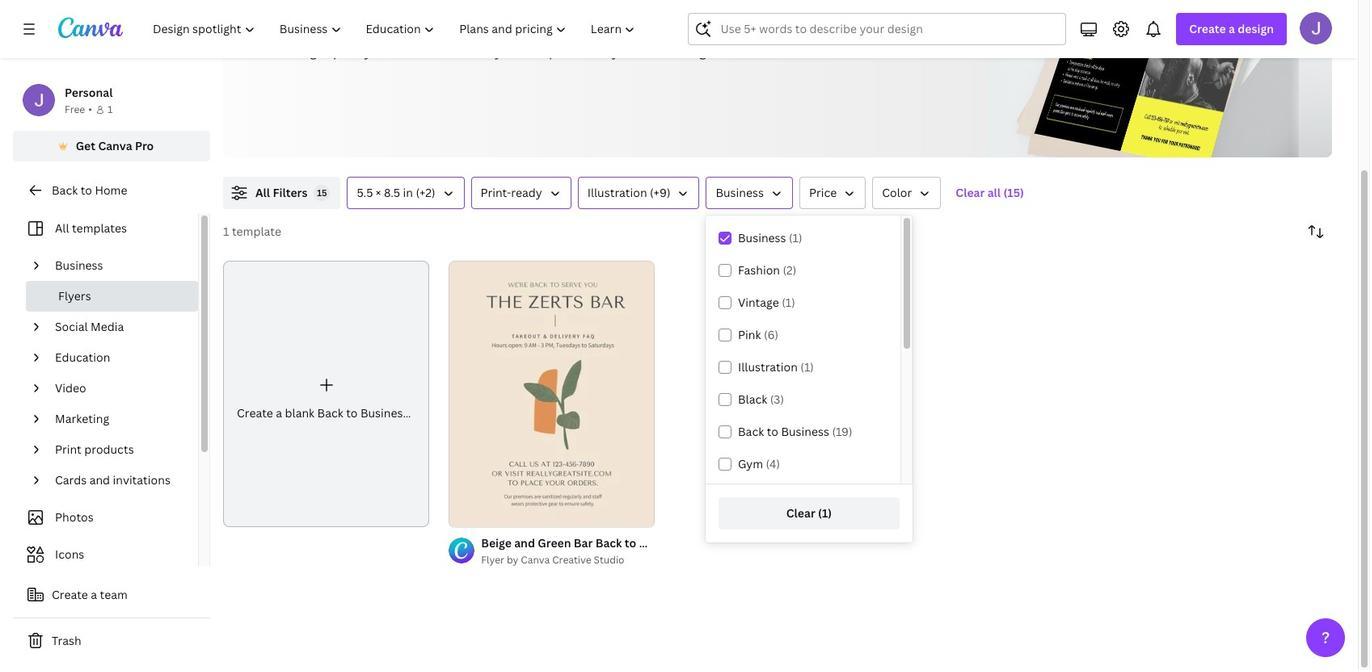 Task type: describe. For each thing, give the bounding box(es) containing it.
5.5 × 8.5 in (+2) button
[[347, 177, 464, 209]]

0 vertical spatial flyer
[[411, 406, 439, 421]]

template
[[232, 224, 281, 239]]

ready
[[511, 185, 542, 200]]

personal
[[65, 85, 113, 100]]

free •
[[65, 103, 92, 116]]

business inside create a blank back to business flyer element
[[360, 406, 409, 421]]

illustration (1)
[[738, 360, 814, 375]]

business link
[[48, 251, 188, 281]]

education link
[[48, 343, 188, 373]]

pink (6)
[[738, 327, 778, 343]]

get
[[76, 138, 95, 154]]

(19)
[[832, 424, 852, 440]]

beige and green bar back to business flyer flyer by canva creative studio
[[481, 536, 718, 568]]

illustration for illustration (+9)
[[587, 185, 647, 200]]

social media link
[[48, 312, 188, 343]]

print-ready
[[481, 185, 542, 200]]

green
[[538, 536, 571, 552]]

(+2)
[[416, 185, 435, 200]]

create a team
[[52, 588, 128, 603]]

5.5 × 8.5 in (+2)
[[357, 185, 435, 200]]

clear for clear (1)
[[786, 506, 815, 521]]

browse
[[249, 43, 295, 61]]

price button
[[799, 177, 866, 209]]

invitations
[[113, 473, 170, 488]]

next
[[643, 43, 670, 61]]

(15)
[[1003, 185, 1024, 200]]

pro
[[135, 138, 154, 154]]

Sort by button
[[1300, 216, 1332, 248]]

gym
[[738, 457, 763, 472]]

design inside create a design dropdown button
[[1238, 21, 1274, 36]]

illustration for illustration (1)
[[738, 360, 798, 375]]

create a design button
[[1176, 13, 1287, 45]]

beige
[[481, 536, 512, 552]]

clear all (15) button
[[948, 177, 1032, 209]]

education
[[55, 350, 110, 365]]

studio
[[594, 554, 624, 568]]

home
[[95, 183, 127, 198]]

black
[[738, 392, 767, 407]]

back right blank
[[317, 406, 343, 421]]

illustration (+9)
[[587, 185, 670, 200]]

0 vertical spatial flyers
[[483, 43, 521, 61]]

(1) for business (1)
[[789, 230, 802, 246]]

clear (1) button
[[719, 498, 900, 530]]

back up all templates in the left of the page
[[52, 183, 78, 198]]

all templates
[[55, 221, 127, 236]]

all templates link
[[23, 213, 188, 244]]

get canva pro button
[[13, 131, 210, 162]]

clear (1)
[[786, 506, 832, 521]]

8.5
[[384, 185, 400, 200]]

1 horizontal spatial templates
[[524, 43, 587, 61]]

back to home
[[52, 183, 127, 198]]

Search search field
[[721, 14, 1056, 44]]

vintage (1)
[[738, 295, 795, 310]]

15
[[317, 187, 327, 199]]

create a blank back to business flyer link
[[223, 261, 439, 528]]

blank
[[285, 406, 315, 421]]

icons
[[55, 547, 84, 563]]

print-
[[481, 185, 511, 200]]

back left to
[[375, 43, 404, 61]]

gym (4)
[[738, 457, 780, 472]]

to inside "beige and green bar back to business flyer flyer by canva creative studio"
[[625, 536, 636, 552]]

flyer by canva creative studio link
[[481, 553, 655, 569]]

create a design
[[1189, 21, 1274, 36]]

1 back to business flyers templates image from the left
[[987, 0, 1332, 158]]

beige and green bar back to business flyer link
[[481, 535, 718, 553]]

create for create a design
[[1189, 21, 1226, 36]]

create for create a blank back to business flyer
[[237, 406, 273, 421]]

beige and green bar back to business flyer image
[[449, 261, 655, 528]]

2 back to business flyers templates image from the left
[[1035, 0, 1266, 169]]

to
[[407, 43, 422, 61]]

video link
[[48, 373, 188, 404]]

back to home link
[[13, 175, 210, 207]]

(2)
[[783, 263, 796, 278]]

free
[[65, 103, 85, 116]]

a for blank
[[276, 406, 282, 421]]

top level navigation element
[[142, 13, 649, 45]]

1 vertical spatial flyers
[[58, 289, 91, 304]]

social
[[55, 319, 88, 335]]

team
[[100, 588, 128, 603]]

back inside "beige and green bar back to business flyer flyer by canva creative studio"
[[595, 536, 622, 552]]

vintage
[[738, 295, 779, 310]]

business button
[[706, 177, 793, 209]]

photos
[[55, 510, 94, 525]]



Task type: locate. For each thing, give the bounding box(es) containing it.
0 horizontal spatial clear
[[786, 506, 815, 521]]

1 for 1 template
[[223, 224, 229, 239]]

(1) inside button
[[818, 506, 832, 521]]

fashion (2)
[[738, 263, 796, 278]]

1 left the template
[[223, 224, 229, 239]]

0 horizontal spatial a
[[91, 588, 97, 603]]

create a blank back to business flyer element
[[223, 261, 439, 528]]

0 horizontal spatial flyer
[[411, 406, 439, 421]]

to right blank
[[346, 406, 358, 421]]

high
[[298, 43, 325, 61]]

1 vertical spatial a
[[276, 406, 282, 421]]

all for all templates
[[55, 221, 69, 236]]

create a team button
[[13, 580, 210, 612]]

0 horizontal spatial all
[[55, 221, 69, 236]]

jacob simon image
[[1300, 12, 1332, 44]]

canva
[[98, 138, 132, 154], [521, 554, 550, 568]]

0 vertical spatial and
[[89, 473, 110, 488]]

15 filter options selected element
[[314, 185, 330, 201]]

a inside create a team button
[[91, 588, 97, 603]]

print-ready button
[[471, 177, 571, 209]]

(1)
[[789, 230, 802, 246], [782, 295, 795, 310], [800, 360, 814, 375], [818, 506, 832, 521]]

illustration inside illustration (+9) button
[[587, 185, 647, 200]]

back to business flyers templates image
[[987, 0, 1332, 158], [1035, 0, 1266, 169]]

(4)
[[766, 457, 780, 472]]

1 horizontal spatial illustration
[[738, 360, 798, 375]]

1 horizontal spatial create
[[237, 406, 273, 421]]

(1) for vintage (1)
[[782, 295, 795, 310]]

2 horizontal spatial a
[[1229, 21, 1235, 36]]

1 vertical spatial 1
[[223, 224, 229, 239]]

business (1)
[[738, 230, 802, 246]]

marketing
[[55, 411, 109, 427]]

all
[[255, 185, 270, 200], [55, 221, 69, 236]]

1 horizontal spatial a
[[276, 406, 282, 421]]

clear
[[956, 185, 985, 200], [786, 506, 815, 521]]

templates
[[524, 43, 587, 61], [72, 221, 127, 236]]

clear for clear all (15)
[[956, 185, 985, 200]]

2 vertical spatial create
[[52, 588, 88, 603]]

2 vertical spatial flyer
[[481, 554, 504, 568]]

0 vertical spatial canva
[[98, 138, 132, 154]]

None search field
[[688, 13, 1066, 45]]

0 vertical spatial templates
[[524, 43, 587, 61]]

products
[[84, 442, 134, 457]]

1 vertical spatial canva
[[521, 554, 550, 568]]

(3)
[[770, 392, 784, 407]]

pink
[[738, 327, 761, 343]]

(+9)
[[650, 185, 670, 200]]

print
[[55, 442, 82, 457]]

1 horizontal spatial all
[[255, 185, 270, 200]]

and
[[89, 473, 110, 488], [514, 536, 535, 552]]

2 horizontal spatial create
[[1189, 21, 1226, 36]]

create inside button
[[52, 588, 88, 603]]

and up by
[[514, 536, 535, 552]]

0 vertical spatial clear
[[956, 185, 985, 200]]

1 vertical spatial flyer
[[690, 536, 718, 552]]

0 horizontal spatial canva
[[98, 138, 132, 154]]

0 horizontal spatial design
[[674, 43, 714, 61]]

social media
[[55, 319, 124, 335]]

2 vertical spatial a
[[91, 588, 97, 603]]

1 horizontal spatial flyer
[[481, 554, 504, 568]]

1 vertical spatial illustration
[[738, 360, 798, 375]]

price
[[809, 185, 837, 200]]

bar
[[574, 536, 593, 552]]

1 vertical spatial design
[[674, 43, 714, 61]]

1 horizontal spatial clear
[[956, 185, 985, 200]]

browse high quality back to business flyers templates for your next design
[[249, 43, 714, 61]]

all down back to home
[[55, 221, 69, 236]]

illustration (+9) button
[[578, 177, 700, 209]]

get canva pro
[[76, 138, 154, 154]]

templates left for at left
[[524, 43, 587, 61]]

creative
[[552, 554, 591, 568]]

1 horizontal spatial flyers
[[483, 43, 521, 61]]

1 vertical spatial create
[[237, 406, 273, 421]]

to up (4) at the bottom right
[[767, 424, 778, 440]]

a for team
[[91, 588, 97, 603]]

and right cards
[[89, 473, 110, 488]]

and for beige
[[514, 536, 535, 552]]

0 vertical spatial a
[[1229, 21, 1235, 36]]

design left 'jacob simon' icon
[[1238, 21, 1274, 36]]

(6)
[[764, 327, 778, 343]]

back up studio
[[595, 536, 622, 552]]

1 for 1
[[107, 103, 113, 116]]

1 vertical spatial and
[[514, 536, 535, 552]]

0 horizontal spatial flyers
[[58, 289, 91, 304]]

0 horizontal spatial create
[[52, 588, 88, 603]]

black (3)
[[738, 392, 784, 407]]

cards and invitations link
[[48, 466, 188, 496]]

0 vertical spatial illustration
[[587, 185, 647, 200]]

print products link
[[48, 435, 188, 466]]

business
[[425, 43, 480, 61], [716, 185, 764, 200], [738, 230, 786, 246], [55, 258, 103, 273], [360, 406, 409, 421], [781, 424, 829, 440], [639, 536, 688, 552]]

1 horizontal spatial design
[[1238, 21, 1274, 36]]

0 vertical spatial 1
[[107, 103, 113, 116]]

a for design
[[1229, 21, 1235, 36]]

all inside 'link'
[[55, 221, 69, 236]]

canva inside "beige and green bar back to business flyer flyer by canva creative studio"
[[521, 554, 550, 568]]

1 vertical spatial all
[[55, 221, 69, 236]]

all
[[987, 185, 1001, 200]]

•
[[88, 103, 92, 116]]

cards
[[55, 473, 87, 488]]

fashion
[[738, 263, 780, 278]]

in
[[403, 185, 413, 200]]

back up the gym
[[738, 424, 764, 440]]

1
[[107, 103, 113, 116], [223, 224, 229, 239]]

to
[[81, 183, 92, 198], [346, 406, 358, 421], [767, 424, 778, 440], [625, 536, 636, 552]]

0 horizontal spatial templates
[[72, 221, 127, 236]]

filters
[[273, 185, 307, 200]]

×
[[376, 185, 381, 200]]

create a blank back to business flyer
[[237, 406, 439, 421]]

1 horizontal spatial canva
[[521, 554, 550, 568]]

flyers
[[483, 43, 521, 61], [58, 289, 91, 304]]

and for cards
[[89, 473, 110, 488]]

your
[[612, 43, 640, 61]]

and inside "beige and green bar back to business flyer flyer by canva creative studio"
[[514, 536, 535, 552]]

all for all filters
[[255, 185, 270, 200]]

design right next
[[674, 43, 714, 61]]

to right bar
[[625, 536, 636, 552]]

media
[[91, 319, 124, 335]]

all filters
[[255, 185, 307, 200]]

print products
[[55, 442, 134, 457]]

templates inside 'link'
[[72, 221, 127, 236]]

create
[[1189, 21, 1226, 36], [237, 406, 273, 421], [52, 588, 88, 603]]

(1) for clear (1)
[[818, 506, 832, 521]]

trash link
[[13, 626, 210, 658]]

color button
[[872, 177, 941, 209]]

a inside create a blank back to business flyer element
[[276, 406, 282, 421]]

video
[[55, 381, 86, 396]]

0 vertical spatial create
[[1189, 21, 1226, 36]]

illustration
[[587, 185, 647, 200], [738, 360, 798, 375]]

1 horizontal spatial 1
[[223, 224, 229, 239]]

color
[[882, 185, 912, 200]]

marketing link
[[48, 404, 188, 435]]

trash
[[52, 634, 81, 649]]

canva right by
[[521, 554, 550, 568]]

by
[[507, 554, 518, 568]]

to left home
[[81, 183, 92, 198]]

templates down back to home
[[72, 221, 127, 236]]

1 vertical spatial templates
[[72, 221, 127, 236]]

business inside "beige and green bar back to business flyer flyer by canva creative studio"
[[639, 536, 688, 552]]

0 vertical spatial all
[[255, 185, 270, 200]]

for
[[590, 43, 608, 61]]

all left the filters
[[255, 185, 270, 200]]

quality
[[328, 43, 371, 61]]

0 horizontal spatial illustration
[[587, 185, 647, 200]]

(1) for illustration (1)
[[800, 360, 814, 375]]

back to business (19)
[[738, 424, 852, 440]]

create for create a team
[[52, 588, 88, 603]]

1 vertical spatial clear
[[786, 506, 815, 521]]

create inside dropdown button
[[1189, 21, 1226, 36]]

canva left pro
[[98, 138, 132, 154]]

0 horizontal spatial and
[[89, 473, 110, 488]]

1 right •
[[107, 103, 113, 116]]

a
[[1229, 21, 1235, 36], [276, 406, 282, 421], [91, 588, 97, 603]]

canva inside button
[[98, 138, 132, 154]]

business inside business button
[[716, 185, 764, 200]]

cards and invitations
[[55, 473, 170, 488]]

0 horizontal spatial 1
[[107, 103, 113, 116]]

clear all (15)
[[956, 185, 1024, 200]]

a inside create a design dropdown button
[[1229, 21, 1235, 36]]

0 vertical spatial design
[[1238, 21, 1274, 36]]

illustration down (6)
[[738, 360, 798, 375]]

1 template
[[223, 224, 281, 239]]

business inside business link
[[55, 258, 103, 273]]

illustration left (+9)
[[587, 185, 647, 200]]

2 horizontal spatial flyer
[[690, 536, 718, 552]]

1 horizontal spatial and
[[514, 536, 535, 552]]

icons link
[[23, 540, 188, 571]]



Task type: vqa. For each thing, say whether or not it's contained in the screenshot.
Yellow Green and Red Plastic Toy image
no



